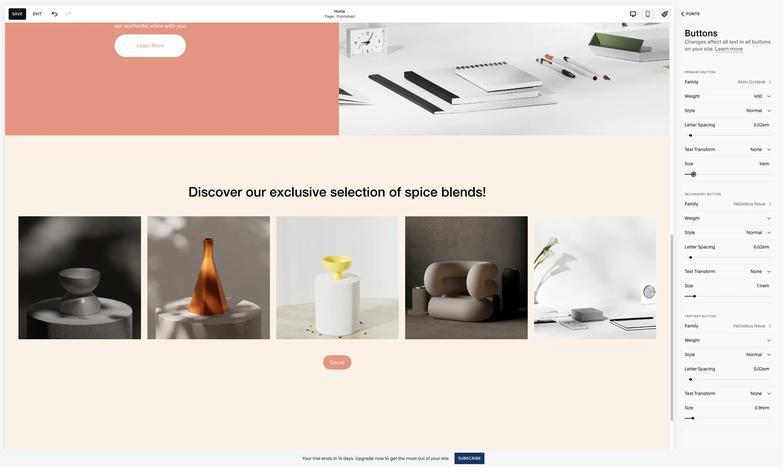 Task type: locate. For each thing, give the bounding box(es) containing it.
1 vertical spatial text transform
[[685, 269, 716, 274]]

text for secondary button
[[685, 269, 694, 274]]

1 spacing from the top
[[698, 122, 716, 128]]

family down primary
[[685, 79, 699, 85]]

2 letter spacing text field from the top
[[754, 365, 771, 372]]

1 vertical spatial style
[[685, 230, 696, 235]]

2 vertical spatial size
[[685, 405, 694, 411]]

weight for tertiary button
[[685, 337, 700, 343]]

3 text transform from the top
[[685, 391, 716, 396]]

0 vertical spatial letter spacing text field
[[754, 243, 771, 250]]

Letter Spacing text field
[[754, 243, 771, 250], [754, 365, 771, 372]]

size for primary button
[[685, 161, 694, 167]]

size range field for primary button
[[685, 167, 773, 181]]

0 vertical spatial your
[[693, 46, 703, 52]]

3 size from the top
[[685, 405, 694, 411]]

0 vertical spatial normal
[[747, 108, 763, 113]]

2 weight from the top
[[685, 215, 700, 221]]

primary
[[685, 70, 701, 74]]

letter spacing range field for primary button
[[685, 128, 773, 142]]

3 spacing from the top
[[698, 366, 716, 372]]

1 weight field from the top
[[685, 211, 773, 225]]

your right the of
[[431, 455, 440, 461]]

2 vertical spatial text transform
[[685, 391, 716, 396]]

3 size range field from the top
[[685, 411, 773, 425]]

weight down secondary
[[685, 215, 700, 221]]

learn more
[[716, 46, 743, 52]]

1 none from the top
[[751, 147, 763, 152]]

1 vertical spatial letter spacing
[[685, 244, 716, 250]]

0 horizontal spatial in
[[333, 455, 337, 461]]

normal for secondary button
[[747, 230, 763, 235]]

1 helvetica from the top
[[734, 201, 754, 207]]

helvetica neue for secondary button
[[734, 201, 766, 207]]

3 normal from the top
[[747, 352, 763, 357]]

weight down the tertiary on the bottom of the page
[[685, 337, 700, 343]]

helvetica neue
[[734, 201, 766, 207], [734, 323, 766, 329]]

1 weight from the top
[[685, 93, 700, 99]]

letter spacing for secondary
[[685, 244, 716, 250]]

1 text from the top
[[685, 147, 694, 152]]

0 vertical spatial helvetica
[[734, 201, 754, 207]]

2 all from the left
[[746, 39, 751, 45]]

neue
[[755, 201, 766, 207], [755, 323, 766, 329]]

size
[[685, 161, 694, 167], [685, 283, 694, 289], [685, 405, 694, 411]]

Weight field
[[685, 211, 773, 225], [685, 333, 773, 347]]

weight field for secondary button
[[685, 211, 773, 225]]

site. right the of
[[441, 455, 450, 461]]

spacing
[[698, 122, 716, 128], [698, 244, 716, 250], [698, 366, 716, 372]]

0 vertical spatial letter spacing
[[685, 122, 716, 128]]

1 horizontal spatial in
[[740, 39, 745, 45]]

0 vertical spatial size range field
[[685, 167, 773, 181]]

0 vertical spatial spacing
[[698, 122, 716, 128]]

helvetica
[[734, 201, 754, 207], [734, 323, 754, 329]]

neue for tertiary button
[[755, 323, 766, 329]]

1 vertical spatial letter spacing text field
[[754, 365, 771, 372]]

1 vertical spatial your
[[431, 455, 440, 461]]

1 letter spacing from the top
[[685, 122, 716, 128]]

button for primary button
[[702, 70, 716, 74]]

1 vertical spatial letter spacing range field
[[685, 250, 773, 264]]

3 letter from the top
[[685, 366, 697, 372]]

3 letter spacing from the top
[[685, 366, 716, 372]]

1 horizontal spatial all
[[746, 39, 751, 45]]

2 vertical spatial letter
[[685, 366, 697, 372]]

3 family from the top
[[685, 323, 699, 329]]

0 vertical spatial button
[[702, 70, 716, 74]]

helvetica neue for tertiary button
[[734, 323, 766, 329]]

1 style from the top
[[685, 108, 696, 113]]

·
[[335, 14, 336, 19]]

1 neue from the top
[[755, 201, 766, 207]]

text transform for primary
[[685, 147, 716, 152]]

1 size range field from the top
[[685, 167, 773, 181]]

spacing for secondary
[[698, 244, 716, 250]]

none
[[751, 147, 763, 152], [751, 269, 763, 274], [751, 391, 763, 396]]

2 neue from the top
[[755, 323, 766, 329]]

1 transform from the top
[[695, 147, 716, 152]]

0 vertical spatial text
[[685, 147, 694, 152]]

0 vertical spatial text transform
[[685, 147, 716, 152]]

3 transform from the top
[[695, 391, 716, 396]]

button
[[702, 70, 716, 74], [708, 192, 722, 196], [703, 314, 717, 318]]

changes affect all text in all buttons on your site.
[[685, 39, 771, 52]]

1 helvetica neue from the top
[[734, 201, 766, 207]]

1 text transform from the top
[[685, 147, 716, 152]]

2 helvetica neue from the top
[[734, 323, 766, 329]]

2 vertical spatial normal
[[747, 352, 763, 357]]

fonts
[[687, 11, 700, 16]]

1 family from the top
[[685, 79, 699, 85]]

1 vertical spatial weight field
[[685, 333, 773, 347]]

tab list
[[626, 9, 656, 19]]

0 vertical spatial letter
[[685, 122, 697, 128]]

letter spacing for primary
[[685, 122, 716, 128]]

1 vertical spatial transform
[[695, 269, 716, 274]]

letter spacing text field for tertiary button
[[754, 365, 771, 372]]

3 weight from the top
[[685, 337, 700, 343]]

text
[[685, 147, 694, 152], [685, 269, 694, 274], [685, 391, 694, 396]]

0 vertical spatial size text field
[[757, 282, 771, 289]]

weight for primary button
[[685, 93, 700, 99]]

2 letter spacing from the top
[[685, 244, 716, 250]]

site.
[[704, 46, 714, 52], [441, 455, 450, 461]]

Size text field
[[757, 282, 771, 289], [755, 404, 771, 411]]

1 vertical spatial weight
[[685, 215, 700, 221]]

text for primary button
[[685, 147, 694, 152]]

style
[[685, 108, 696, 113], [685, 230, 696, 235], [685, 352, 696, 357]]

1 size from the top
[[685, 161, 694, 167]]

normal
[[747, 108, 763, 113], [747, 230, 763, 235], [747, 352, 763, 357]]

1 vertical spatial normal
[[747, 230, 763, 235]]

2 weight field from the top
[[685, 333, 773, 347]]

in
[[740, 39, 745, 45], [333, 455, 337, 461]]

3 none from the top
[[751, 391, 763, 396]]

0 vertical spatial weight field
[[685, 211, 773, 225]]

0 horizontal spatial all
[[723, 39, 729, 45]]

3 style from the top
[[685, 352, 696, 357]]

letter
[[685, 122, 697, 128], [685, 244, 697, 250], [685, 366, 697, 372]]

button right the tertiary on the bottom of the page
[[703, 314, 717, 318]]

0 vertical spatial letter spacing range field
[[685, 128, 773, 142]]

1 horizontal spatial site.
[[704, 46, 714, 52]]

most
[[406, 455, 417, 461]]

2 size range field from the top
[[685, 289, 773, 303]]

2 vertical spatial text
[[685, 391, 694, 396]]

site. inside changes affect all text in all buttons on your site.
[[704, 46, 714, 52]]

save
[[12, 11, 23, 16]]

1 letter spacing text field from the top
[[754, 243, 771, 250]]

your down changes
[[693, 46, 703, 52]]

0 horizontal spatial site.
[[441, 455, 450, 461]]

1 all from the left
[[723, 39, 729, 45]]

site. down affect
[[704, 46, 714, 52]]

in left 14
[[333, 455, 337, 461]]

1 horizontal spatial your
[[693, 46, 703, 52]]

weight for secondary button
[[685, 215, 700, 221]]

1 vertical spatial size text field
[[755, 404, 771, 411]]

family
[[685, 79, 699, 85], [685, 201, 699, 207], [685, 323, 699, 329]]

all up learn
[[723, 39, 729, 45]]

upgrade
[[356, 455, 374, 461]]

family down secondary
[[685, 201, 699, 207]]

2 vertical spatial style
[[685, 352, 696, 357]]

400
[[755, 93, 763, 99]]

1 letter spacing range field from the top
[[685, 128, 773, 142]]

1 vertical spatial family
[[685, 201, 699, 207]]

1 vertical spatial letter
[[685, 244, 697, 250]]

0 vertical spatial none
[[751, 147, 763, 152]]

letter spacing
[[685, 122, 716, 128], [685, 244, 716, 250], [685, 366, 716, 372]]

in inside changes affect all text in all buttons on your site.
[[740, 39, 745, 45]]

2 family from the top
[[685, 201, 699, 207]]

buttons
[[685, 28, 718, 39]]

2 letter spacing range field from the top
[[685, 250, 773, 264]]

0 vertical spatial neue
[[755, 201, 766, 207]]

1 vertical spatial helvetica
[[734, 323, 754, 329]]

1 normal from the top
[[747, 108, 763, 113]]

1 vertical spatial in
[[333, 455, 337, 461]]

0 vertical spatial transform
[[695, 147, 716, 152]]

weight
[[685, 93, 700, 99], [685, 215, 700, 221], [685, 337, 700, 343]]

in right text
[[740, 39, 745, 45]]

2 normal from the top
[[747, 230, 763, 235]]

2 vertical spatial letter spacing
[[685, 366, 716, 372]]

home
[[334, 9, 345, 14]]

1 vertical spatial button
[[708, 192, 722, 196]]

your
[[693, 46, 703, 52], [431, 455, 440, 461]]

2 vertical spatial letter spacing range field
[[685, 372, 773, 386]]

1 letter from the top
[[685, 122, 697, 128]]

0 vertical spatial weight
[[685, 93, 700, 99]]

3 text from the top
[[685, 391, 694, 396]]

1 vertical spatial spacing
[[698, 244, 716, 250]]

2 vertical spatial transform
[[695, 391, 716, 396]]

text transform
[[685, 147, 716, 152], [685, 269, 716, 274], [685, 391, 716, 396]]

subscribe button
[[455, 453, 485, 464]]

3 letter spacing range field from the top
[[685, 372, 773, 386]]

2 text transform from the top
[[685, 269, 716, 274]]

2 none from the top
[[751, 269, 763, 274]]

0 vertical spatial family
[[685, 79, 699, 85]]

2 letter from the top
[[685, 244, 697, 250]]

1 vertical spatial size range field
[[685, 289, 773, 303]]

2 vertical spatial weight
[[685, 337, 700, 343]]

your trial ends in 14 days. upgrade now to get the most out of your site.
[[302, 455, 450, 461]]

1 vertical spatial text
[[685, 269, 694, 274]]

ends
[[322, 455, 332, 461]]

2 vertical spatial button
[[703, 314, 717, 318]]

1 vertical spatial neue
[[755, 323, 766, 329]]

0 vertical spatial size
[[685, 161, 694, 167]]

button for secondary button
[[708, 192, 722, 196]]

style for tertiary button
[[685, 352, 696, 357]]

0 horizontal spatial your
[[431, 455, 440, 461]]

text for tertiary button
[[685, 391, 694, 396]]

2 spacing from the top
[[698, 244, 716, 250]]

2 helvetica from the top
[[734, 323, 754, 329]]

Size range field
[[685, 167, 773, 181], [685, 289, 773, 303], [685, 411, 773, 425]]

button right secondary
[[708, 192, 722, 196]]

2 vertical spatial spacing
[[698, 366, 716, 372]]

get
[[390, 455, 397, 461]]

2 text from the top
[[685, 269, 694, 274]]

1 vertical spatial none
[[751, 269, 763, 274]]

2 vertical spatial size range field
[[685, 411, 773, 425]]

letter for secondary button
[[685, 244, 697, 250]]

weight down primary
[[685, 93, 700, 99]]

family down the tertiary on the bottom of the page
[[685, 323, 699, 329]]

text
[[730, 39, 739, 45]]

Letter Spacing range field
[[685, 128, 773, 142], [685, 250, 773, 264], [685, 372, 773, 386]]

2 size from the top
[[685, 283, 694, 289]]

secondary
[[685, 192, 707, 196]]

learn
[[716, 46, 729, 52]]

0 vertical spatial in
[[740, 39, 745, 45]]

transform for primary
[[695, 147, 716, 152]]

1 vertical spatial helvetica neue
[[734, 323, 766, 329]]

14
[[338, 455, 342, 461]]

helvetica for secondary button
[[734, 201, 754, 207]]

2 style from the top
[[685, 230, 696, 235]]

2 transform from the top
[[695, 269, 716, 274]]

all
[[723, 39, 729, 45], [746, 39, 751, 45]]

Letter Spacing text field
[[754, 121, 771, 128]]

0 vertical spatial style
[[685, 108, 696, 113]]

None field
[[685, 89, 773, 103], [685, 104, 773, 118], [685, 142, 773, 156], [685, 226, 773, 240], [685, 264, 773, 278], [685, 348, 773, 362], [685, 386, 773, 400], [685, 89, 773, 103], [685, 104, 773, 118], [685, 142, 773, 156], [685, 226, 773, 240], [685, 264, 773, 278], [685, 348, 773, 362], [685, 386, 773, 400]]

2 vertical spatial none
[[751, 391, 763, 396]]

subscribe
[[459, 456, 481, 460]]

0 vertical spatial helvetica neue
[[734, 201, 766, 207]]

all left buttons
[[746, 39, 751, 45]]

neue for secondary button
[[755, 201, 766, 207]]

transform
[[695, 147, 716, 152], [695, 269, 716, 274], [695, 391, 716, 396]]

helvetica for tertiary button
[[734, 323, 754, 329]]

1 vertical spatial size
[[685, 283, 694, 289]]

0 vertical spatial site.
[[704, 46, 714, 52]]

tertiary button
[[685, 314, 717, 318]]

published
[[337, 14, 355, 19]]

2 vertical spatial family
[[685, 323, 699, 329]]

button right primary
[[702, 70, 716, 74]]

Size text field
[[760, 160, 771, 167]]



Task type: describe. For each thing, give the bounding box(es) containing it.
your inside changes affect all text in all buttons on your site.
[[693, 46, 703, 52]]

text transform for secondary
[[685, 269, 716, 274]]

letter for tertiary button
[[685, 366, 697, 372]]

none for secondary button
[[751, 269, 763, 274]]

exit button
[[30, 8, 45, 20]]

affect
[[708, 39, 722, 45]]

aktiv grotesk
[[738, 79, 766, 85]]

size for tertiary button
[[685, 405, 694, 411]]

to
[[385, 455, 389, 461]]

primary button
[[685, 70, 716, 74]]

normal for primary button
[[747, 108, 763, 113]]

aktiv
[[738, 79, 749, 85]]

exit
[[33, 11, 42, 16]]

more
[[731, 46, 743, 52]]

page
[[325, 14, 334, 19]]

grotesk
[[750, 79, 766, 85]]

on
[[685, 46, 691, 52]]

style for secondary button
[[685, 230, 696, 235]]

size range field for secondary button
[[685, 289, 773, 303]]

secondary button
[[685, 192, 722, 196]]

normal for tertiary button
[[747, 352, 763, 357]]

weight field for tertiary button
[[685, 333, 773, 347]]

none for tertiary button
[[751, 391, 763, 396]]

family for primary
[[685, 79, 699, 85]]

size for secondary button
[[685, 283, 694, 289]]

size text field for tertiary button
[[755, 404, 771, 411]]

fonts button
[[675, 7, 707, 21]]

family for tertiary
[[685, 323, 699, 329]]

style for primary button
[[685, 108, 696, 113]]

spacing for primary
[[698, 122, 716, 128]]

text transform for tertiary
[[685, 391, 716, 396]]

trial
[[313, 455, 321, 461]]

transform for secondary
[[695, 269, 716, 274]]

spacing for tertiary
[[698, 366, 716, 372]]

tertiary
[[685, 314, 702, 318]]

letter for primary button
[[685, 122, 697, 128]]

transform for tertiary
[[695, 391, 716, 396]]

changes
[[685, 39, 707, 45]]

out
[[418, 455, 425, 461]]

your
[[302, 455, 312, 461]]

days.
[[344, 455, 355, 461]]

buttons
[[752, 39, 771, 45]]

learn more link
[[716, 46, 743, 52]]

of
[[426, 455, 430, 461]]

save button
[[9, 8, 26, 20]]

none for primary button
[[751, 147, 763, 152]]

1 vertical spatial site.
[[441, 455, 450, 461]]

letter spacing for tertiary
[[685, 366, 716, 372]]

size range field for tertiary button
[[685, 411, 773, 425]]

family for secondary
[[685, 201, 699, 207]]

the
[[398, 455, 405, 461]]

now
[[375, 455, 384, 461]]

letter spacing text field for secondary button
[[754, 243, 771, 250]]

size text field for secondary button
[[757, 282, 771, 289]]

button for tertiary button
[[703, 314, 717, 318]]

letter spacing range field for secondary button
[[685, 250, 773, 264]]

letter spacing range field for tertiary button
[[685, 372, 773, 386]]

home page · published
[[325, 9, 355, 19]]



Task type: vqa. For each thing, say whether or not it's contained in the screenshot.
2nd 'Family' from the bottom
yes



